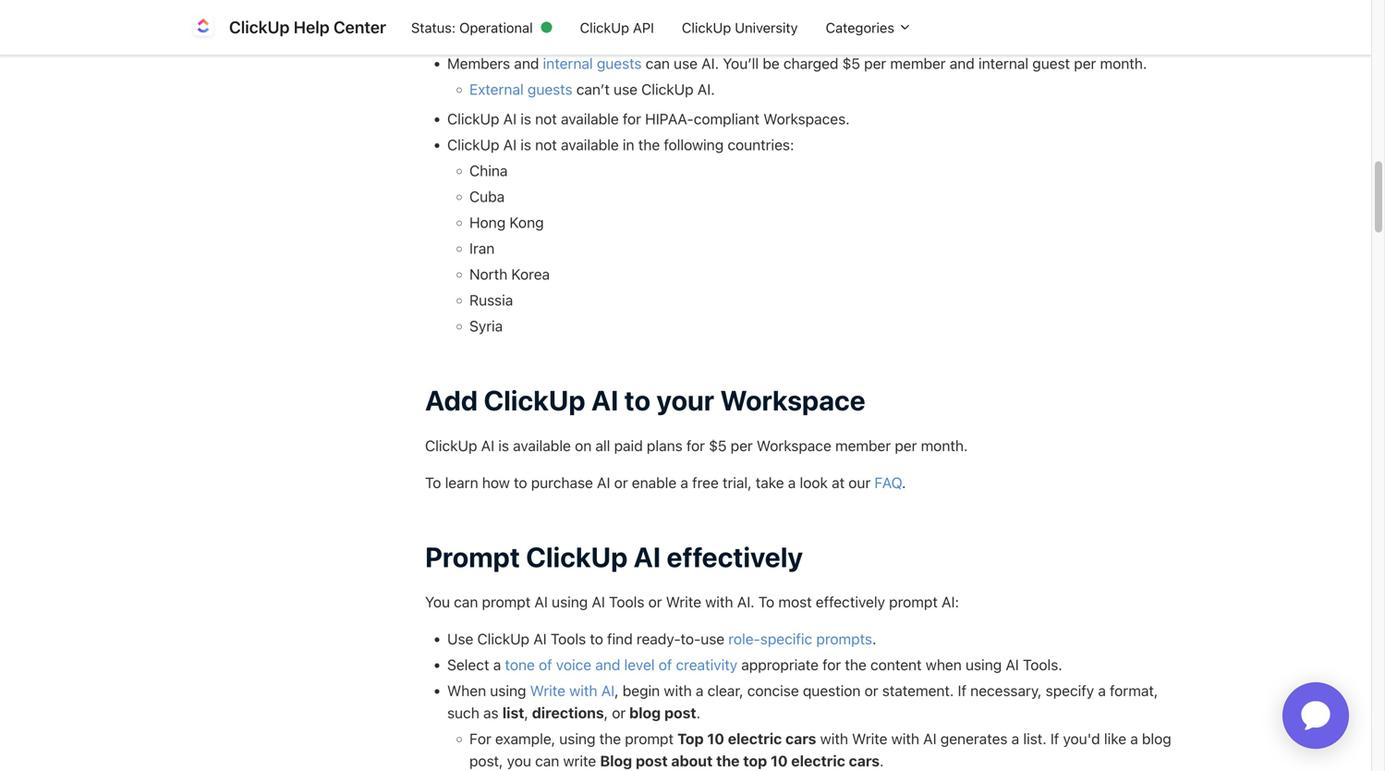 Task type: vqa. For each thing, say whether or not it's contained in the screenshot.
With Write With Ai Generates A List. If You'D Like A Blog Post, You Can Write
yes



Task type: locate. For each thing, give the bounding box(es) containing it.
is
[[521, 110, 532, 128], [521, 136, 532, 154], [499, 437, 509, 454]]

free
[[693, 474, 719, 491]]

to right how
[[514, 474, 528, 491]]

write with ai link
[[530, 682, 615, 700]]

following
[[664, 136, 724, 154]]

1 horizontal spatial blog
[[1143, 730, 1172, 748]]

member inside members and internal guests can use ai. you'll be charged $5 per member and internal guest per month. external guests can't use clickup ai.
[[891, 55, 946, 72]]

in
[[623, 136, 635, 154]]

month.
[[1101, 55, 1148, 72], [921, 437, 968, 454]]

effectively up prompts
[[816, 593, 886, 611]]

0 horizontal spatial month.
[[921, 437, 968, 454]]

china
[[470, 162, 508, 179]]

$5
[[843, 55, 861, 72], [709, 437, 727, 454]]

1 horizontal spatial $5
[[843, 55, 861, 72]]

0 horizontal spatial can
[[454, 593, 478, 611]]

how
[[482, 474, 510, 491]]

be
[[763, 55, 780, 72]]

. up content
[[873, 630, 877, 648]]

0 horizontal spatial use
[[614, 80, 638, 98]]

0 vertical spatial blog
[[630, 704, 661, 722]]

1 horizontal spatial of
[[659, 656, 673, 674]]

1 horizontal spatial if
[[1051, 730, 1060, 748]]

blog
[[600, 752, 633, 770]]

clickup ai is not available for hipaa-compliant workspaces. clickup ai is not available in the following countries: china cuba hong kong iran north korea russia syria
[[448, 110, 850, 335]]

1 horizontal spatial guests
[[597, 55, 642, 72]]

enable
[[632, 474, 677, 491]]

university
[[735, 19, 798, 35]]

clickup up you'll
[[682, 19, 732, 35]]

tools
[[609, 593, 645, 611], [551, 630, 586, 648]]

ai.
[[702, 55, 719, 72], [698, 80, 715, 98], [738, 593, 755, 611]]

to
[[625, 384, 651, 417], [514, 474, 528, 491], [590, 630, 604, 648]]

a right like
[[1131, 730, 1139, 748]]

available
[[561, 110, 619, 128], [561, 136, 619, 154], [513, 437, 571, 454]]

necessary,
[[971, 682, 1043, 700]]

1 horizontal spatial for
[[687, 437, 705, 454]]

for inside clickup ai is not available for hipaa-compliant workspaces. clickup ai is not available in the following countries: china cuba hong kong iran north korea russia syria
[[623, 110, 642, 128]]

. inside use clickup ai tools to find ready-to-use role-specific prompts . select a tone of voice and level of creativity appropriate for the content when using ai tools.
[[873, 630, 877, 648]]

clickup up "tone"
[[478, 630, 530, 648]]

about
[[672, 752, 713, 770]]

1 horizontal spatial to
[[590, 630, 604, 648]]

0 vertical spatial $5
[[843, 55, 861, 72]]

prompt left the ai:
[[890, 593, 938, 611]]

the up blog
[[600, 730, 621, 748]]

ai. down uses
[[702, 55, 719, 72]]

0 vertical spatial not
[[536, 110, 557, 128]]

prompt up blog
[[625, 730, 674, 748]]

for right plans
[[687, 437, 705, 454]]

using up necessary,
[[966, 656, 1002, 674]]

if right the list.
[[1051, 730, 1060, 748]]

2 horizontal spatial ,
[[615, 682, 619, 700]]

per right guest
[[1075, 55, 1097, 72]]

2 vertical spatial write
[[853, 730, 888, 748]]

2 vertical spatial can
[[535, 752, 560, 770]]

2 vertical spatial is
[[499, 437, 509, 454]]

paid
[[615, 437, 643, 454]]

for up "question"
[[823, 656, 842, 674]]

2 horizontal spatial can
[[646, 55, 670, 72]]

a left free
[[681, 474, 689, 491]]

use up creativity
[[701, 630, 725, 648]]

the inside use clickup ai tools to find ready-to-use role-specific prompts . select a tone of voice and level of creativity appropriate for the content when using ai tools.
[[845, 656, 867, 674]]

is for not
[[521, 110, 532, 128]]

electric up the top
[[728, 730, 782, 748]]

add
[[425, 384, 478, 417]]

for up in
[[623, 110, 642, 128]]

1 horizontal spatial use
[[674, 55, 698, 72]]

internal down the plus at the left top of the page
[[543, 55, 593, 72]]

1 vertical spatial to
[[514, 474, 528, 491]]

to left find
[[590, 630, 604, 648]]

most
[[779, 593, 812, 611]]

2 vertical spatial use
[[701, 630, 725, 648]]

write
[[666, 593, 702, 611], [530, 682, 566, 700], [853, 730, 888, 748]]

2 vertical spatial available
[[513, 437, 571, 454]]

, down when using write with ai
[[525, 704, 529, 722]]

1 vertical spatial if
[[1051, 730, 1060, 748]]

0 vertical spatial guests
[[597, 55, 642, 72]]

clickup up hipaa-
[[642, 80, 694, 98]]

when
[[926, 656, 962, 674]]

clickup left help
[[229, 17, 290, 37]]

1 vertical spatial month.
[[921, 437, 968, 454]]

0 vertical spatial use
[[674, 55, 698, 72]]

center
[[334, 17, 386, 37]]

when using write with ai
[[448, 682, 615, 700]]

0 horizontal spatial to
[[514, 474, 528, 491]]

2 horizontal spatial for
[[823, 656, 842, 674]]

not
[[536, 110, 557, 128], [536, 136, 557, 154]]

write up directions
[[530, 682, 566, 700]]

ai
[[504, 110, 517, 128], [504, 136, 517, 154], [592, 384, 619, 417], [481, 437, 495, 454], [597, 474, 611, 491], [634, 540, 661, 573], [535, 593, 548, 611], [592, 593, 606, 611], [534, 630, 547, 648], [1006, 656, 1020, 674], [602, 682, 615, 700], [924, 730, 937, 748]]

and
[[566, 25, 591, 43], [514, 55, 539, 72], [950, 55, 975, 72], [596, 656, 621, 674]]

$5 up free
[[709, 437, 727, 454]]

enterprise:
[[595, 25, 667, 43]]

0 horizontal spatial for
[[623, 110, 642, 128]]

0 vertical spatial to
[[625, 384, 651, 417]]

kong
[[510, 214, 544, 231]]

1 vertical spatial to
[[759, 593, 775, 611]]

0 vertical spatial ai.
[[702, 55, 719, 72]]

or down begin
[[612, 704, 626, 722]]

2 vertical spatial to
[[590, 630, 604, 648]]

10 right the top
[[771, 752, 788, 770]]

tools up find
[[609, 593, 645, 611]]

0 horizontal spatial tools
[[551, 630, 586, 648]]

of
[[539, 656, 553, 674], [659, 656, 673, 674]]

cuba
[[470, 188, 505, 205]]

1 vertical spatial tools
[[551, 630, 586, 648]]

prompt
[[482, 593, 531, 611], [890, 593, 938, 611], [625, 730, 674, 748]]

1 vertical spatial is
[[521, 136, 532, 154]]

1 vertical spatial not
[[536, 136, 557, 154]]

to
[[425, 474, 441, 491], [759, 593, 775, 611]]

with right begin
[[664, 682, 692, 700]]

learn
[[445, 474, 479, 491]]

0 vertical spatial cars
[[786, 730, 817, 748]]

, left begin
[[615, 682, 619, 700]]

1 horizontal spatial ,
[[604, 704, 608, 722]]

1 vertical spatial available
[[561, 136, 619, 154]]

0 horizontal spatial write
[[530, 682, 566, 700]]

,
[[615, 682, 619, 700], [525, 704, 529, 722], [604, 704, 608, 722]]

electric
[[728, 730, 782, 748], [792, 752, 846, 770]]

prompt down prompt
[[482, 593, 531, 611]]

tone of voice and level of creativity link
[[505, 656, 738, 674]]

0 horizontal spatial electric
[[728, 730, 782, 748]]

1 horizontal spatial write
[[666, 593, 702, 611]]

write down "question"
[[853, 730, 888, 748]]

0 vertical spatial for
[[623, 110, 642, 128]]

0 horizontal spatial to
[[425, 474, 441, 491]]

effectively up you can prompt ai using ai tools or write with ai. to most effectively prompt ai:
[[667, 540, 804, 573]]

0 vertical spatial if
[[958, 682, 967, 700]]

blog right like
[[1143, 730, 1172, 748]]

use down the 100
[[674, 55, 698, 72]]

available down can't
[[561, 110, 619, 128]]

0 horizontal spatial internal
[[543, 55, 593, 72]]

electric down , begin with a clear, concise question or statement. if necessary, specify a format, such as
[[792, 752, 846, 770]]

ai. up 'compliant'
[[698, 80, 715, 98]]

10 right top at bottom
[[708, 730, 725, 748]]

1 horizontal spatial cars
[[849, 752, 880, 770]]

0 vertical spatial to
[[425, 474, 441, 491]]

and down find
[[596, 656, 621, 674]]

ready-
[[637, 630, 681, 648]]

cars down , begin with a clear, concise question or statement. if necessary, specify a format, such as
[[786, 730, 817, 748]]

a
[[681, 474, 689, 491], [789, 474, 796, 491], [494, 656, 501, 674], [696, 682, 704, 700], [1099, 682, 1107, 700], [1012, 730, 1020, 748], [1131, 730, 1139, 748]]

1 vertical spatial electric
[[792, 752, 846, 770]]

, down write with ai link
[[604, 704, 608, 722]]

1 vertical spatial member
[[836, 437, 891, 454]]

0 vertical spatial is
[[521, 110, 532, 128]]

uses
[[700, 25, 731, 43]]

as
[[484, 704, 499, 722]]

blog down begin
[[630, 704, 661, 722]]

the right in
[[639, 136, 660, 154]]

10
[[708, 730, 725, 748], [771, 752, 788, 770]]

question
[[803, 682, 861, 700]]

0 horizontal spatial if
[[958, 682, 967, 700]]

clear,
[[708, 682, 744, 700]]

1 horizontal spatial 10
[[771, 752, 788, 770]]

post down for example, using the prompt top 10 electric cars
[[636, 752, 668, 770]]

use right can't
[[614, 80, 638, 98]]

syria
[[470, 317, 503, 335]]

0 vertical spatial member
[[891, 55, 946, 72]]

content
[[871, 656, 922, 674]]

guests
[[597, 55, 642, 72], [528, 80, 573, 98]]

to for your
[[625, 384, 651, 417]]

clickup university link
[[668, 10, 812, 45]]

categories button
[[812, 10, 926, 45]]

cars down "question"
[[849, 752, 880, 770]]

for inside use clickup ai tools to find ready-to-use role-specific prompts . select a tone of voice and level of creativity appropriate for the content when using ai tools.
[[823, 656, 842, 674]]

clickup down external at the left of page
[[448, 110, 500, 128]]

or down content
[[865, 682, 879, 700]]

for
[[623, 110, 642, 128], [687, 437, 705, 454], [823, 656, 842, 674]]

0 horizontal spatial guests
[[528, 80, 573, 98]]

clickup up internal guests link
[[580, 19, 630, 35]]

1 horizontal spatial can
[[535, 752, 560, 770]]

1 horizontal spatial internal
[[979, 55, 1029, 72]]

to left most
[[759, 593, 775, 611]]

. down the statement. on the right bottom of page
[[880, 752, 884, 770]]

clickup help center
[[229, 17, 386, 37]]

write
[[564, 752, 597, 770]]

charged
[[784, 55, 839, 72]]

look
[[800, 474, 828, 491]]

can inside members and internal guests can use ai. you'll be charged $5 per member and internal guest per month. external guests can't use clickup ai.
[[646, 55, 670, 72]]

0 horizontal spatial effectively
[[667, 540, 804, 573]]

guests down enterprise:
[[597, 55, 642, 72]]

you
[[507, 752, 532, 770]]

0 vertical spatial 10
[[708, 730, 725, 748]]

if inside the "with write with ai generates a list. if you'd like a blog post, you can write"
[[1051, 730, 1060, 748]]

clickup inside "link"
[[682, 19, 732, 35]]

2 vertical spatial for
[[823, 656, 842, 674]]

list , directions , or blog post .
[[503, 704, 701, 722]]

2 horizontal spatial to
[[625, 384, 651, 417]]

guests left can't
[[528, 80, 573, 98]]

with inside , begin with a clear, concise question or statement. if necessary, specify a format, such as
[[664, 682, 692, 700]]

using
[[552, 593, 588, 611], [966, 656, 1002, 674], [490, 682, 527, 700], [560, 730, 596, 748]]

post up top at bottom
[[665, 704, 697, 722]]

blog
[[630, 704, 661, 722], [1143, 730, 1172, 748]]

hong
[[470, 214, 506, 231]]

the inside clickup ai is not available for hipaa-compliant workspaces. clickup ai is not available in the following countries: china cuba hong kong iran north korea russia syria
[[639, 136, 660, 154]]

if inside , begin with a clear, concise question or statement. if necessary, specify a format, such as
[[958, 682, 967, 700]]

post
[[665, 704, 697, 722], [636, 752, 668, 770]]

1 vertical spatial for
[[687, 437, 705, 454]]

level
[[625, 656, 655, 674]]

countries:
[[728, 136, 795, 154]]

0 horizontal spatial $5
[[709, 437, 727, 454]]

available left in
[[561, 136, 619, 154]]

ai. up role-
[[738, 593, 755, 611]]

all
[[596, 437, 611, 454]]

application
[[1261, 660, 1372, 771]]

1 horizontal spatial to
[[759, 593, 775, 611]]

write up "to-"
[[666, 593, 702, 611]]

1 horizontal spatial electric
[[792, 752, 846, 770]]

clickup inside members and internal guests can use ai. you'll be charged $5 per member and internal guest per month. external guests can't use clickup ai.
[[642, 80, 694, 98]]

korea
[[512, 265, 550, 283]]

list
[[503, 704, 525, 722]]

1 vertical spatial cars
[[849, 752, 880, 770]]

available left on
[[513, 437, 571, 454]]

of right level
[[659, 656, 673, 674]]

workspace
[[721, 384, 866, 417], [757, 437, 832, 454]]

1 horizontal spatial effectively
[[816, 593, 886, 611]]

per down categories popup button
[[865, 55, 887, 72]]

if down when
[[958, 682, 967, 700]]

with up role-
[[706, 593, 734, 611]]

with up directions
[[570, 682, 598, 700]]

member up our
[[836, 437, 891, 454]]

internal left guest
[[979, 55, 1029, 72]]

0 vertical spatial month.
[[1101, 55, 1148, 72]]

to learn how to purchase ai or enable a free trial, take a look at our faq .
[[425, 474, 914, 491]]

member
[[891, 55, 946, 72], [836, 437, 891, 454]]

guest
[[1033, 55, 1071, 72]]

1 vertical spatial blog
[[1143, 730, 1172, 748]]

the down prompts
[[845, 656, 867, 674]]

0 horizontal spatial blog
[[630, 704, 661, 722]]

like
[[1105, 730, 1127, 748]]

1 horizontal spatial tools
[[609, 593, 645, 611]]

per up faq link
[[895, 437, 918, 454]]

can
[[646, 55, 670, 72], [454, 593, 478, 611], [535, 752, 560, 770]]

a left the list.
[[1012, 730, 1020, 748]]

a left format,
[[1099, 682, 1107, 700]]

clickup
[[229, 17, 290, 37], [580, 19, 630, 35], [682, 19, 732, 35], [642, 80, 694, 98], [448, 110, 500, 128], [448, 136, 500, 154], [484, 384, 586, 417], [425, 437, 478, 454], [526, 540, 628, 573], [478, 630, 530, 648]]

month. inside members and internal guests can use ai. you'll be charged $5 per member and internal guest per month. external guests can't use clickup ai.
[[1101, 55, 1148, 72]]

0 vertical spatial available
[[561, 110, 619, 128]]

2 horizontal spatial write
[[853, 730, 888, 748]]

$5 down categories
[[843, 55, 861, 72]]

0 horizontal spatial of
[[539, 656, 553, 674]]

of right "tone"
[[539, 656, 553, 674]]

, begin with a clear, concise question or statement. if necessary, specify a format, such as
[[448, 682, 1159, 722]]

with write with ai generates a list. if you'd like a blog post, you can write
[[470, 730, 1172, 770]]

1 horizontal spatial month.
[[1101, 55, 1148, 72]]

can't
[[577, 80, 610, 98]]

0 vertical spatial write
[[666, 593, 702, 611]]

0 horizontal spatial 10
[[708, 730, 725, 748]]

2 horizontal spatial use
[[701, 630, 725, 648]]

to left learn
[[425, 474, 441, 491]]

tools up voice
[[551, 630, 586, 648]]

a left "tone"
[[494, 656, 501, 674]]

member down categories popup button
[[891, 55, 946, 72]]

2 not from the top
[[536, 136, 557, 154]]

use clickup ai tools to find ready-to-use role-specific prompts . select a tone of voice and level of creativity appropriate for the content when using ai tools.
[[448, 630, 1063, 674]]

0 vertical spatial can
[[646, 55, 670, 72]]

1 vertical spatial use
[[614, 80, 638, 98]]

to up paid
[[625, 384, 651, 417]]

0 vertical spatial effectively
[[667, 540, 804, 573]]

0 vertical spatial workspace
[[721, 384, 866, 417]]

top
[[744, 752, 768, 770]]



Task type: describe. For each thing, give the bounding box(es) containing it.
purchase
[[531, 474, 594, 491]]

tone
[[505, 656, 535, 674]]

2 horizontal spatial prompt
[[890, 593, 938, 611]]

hipaa-
[[646, 110, 694, 128]]

our
[[849, 474, 871, 491]]

a left clear,
[[696, 682, 704, 700]]

you can prompt ai using ai tools or write with ai. to most effectively prompt ai:
[[425, 593, 960, 611]]

clickup down purchase
[[526, 540, 628, 573]]

blog post about the top 10 electric cars .
[[600, 752, 888, 770]]

example,
[[496, 730, 556, 748]]

and up external guests link
[[514, 55, 539, 72]]

clickup up on
[[484, 384, 586, 417]]

you'd
[[1064, 730, 1101, 748]]

. up top at bottom
[[697, 704, 701, 722]]

clickup help center link
[[189, 12, 398, 42]]

help
[[294, 17, 330, 37]]

ai inside the "with write with ai generates a list. if you'd like a blog post, you can write"
[[924, 730, 937, 748]]

2 internal from the left
[[979, 55, 1029, 72]]

business plus and enterprise: 100 uses
[[470, 25, 731, 43]]

trial,
[[723, 474, 752, 491]]

at
[[832, 474, 845, 491]]

your
[[657, 384, 715, 417]]

using inside use clickup ai tools to find ready-to-use role-specific prompts . select a tone of voice and level of creativity appropriate for the content when using ai tools.
[[966, 656, 1002, 674]]

faq
[[875, 474, 902, 491]]

1 vertical spatial can
[[454, 593, 478, 611]]

0 horizontal spatial ,
[[525, 704, 529, 722]]

100
[[671, 25, 696, 43]]

find
[[608, 630, 633, 648]]

with down "question"
[[821, 730, 849, 748]]

clickup up china
[[448, 136, 500, 154]]

you
[[425, 593, 450, 611]]

voice
[[556, 656, 592, 674]]

1 not from the top
[[536, 110, 557, 128]]

format,
[[1111, 682, 1159, 700]]

and left guest
[[950, 55, 975, 72]]

0 vertical spatial electric
[[728, 730, 782, 748]]

external guests link
[[470, 80, 573, 98]]

prompt clickup ai effectively
[[425, 540, 804, 573]]

and inside use clickup ai tools to find ready-to-use role-specific prompts . select a tone of voice and level of creativity appropriate for the content when using ai tools.
[[596, 656, 621, 674]]

0 vertical spatial post
[[665, 704, 697, 722]]

clickup help help center home page image
[[189, 12, 218, 42]]

russia
[[470, 291, 513, 309]]

role-
[[729, 630, 761, 648]]

0 horizontal spatial cars
[[786, 730, 817, 748]]

using up "list"
[[490, 682, 527, 700]]

to inside use clickup ai tools to find ready-to-use role-specific prompts . select a tone of voice and level of creativity appropriate for the content when using ai tools.
[[590, 630, 604, 648]]

1 internal from the left
[[543, 55, 593, 72]]

for
[[470, 730, 492, 748]]

1 vertical spatial 10
[[771, 752, 788, 770]]

categories
[[826, 19, 899, 35]]

using up voice
[[552, 593, 588, 611]]

take
[[756, 474, 785, 491]]

appropriate
[[742, 656, 819, 674]]

2 of from the left
[[659, 656, 673, 674]]

such
[[448, 704, 480, 722]]

specify
[[1046, 682, 1095, 700]]

you'll
[[723, 55, 759, 72]]

using up write
[[560, 730, 596, 748]]

1 vertical spatial guests
[[528, 80, 573, 98]]

select
[[448, 656, 490, 674]]

per up trial,
[[731, 437, 753, 454]]

creativity
[[676, 656, 738, 674]]

1 vertical spatial ai.
[[698, 80, 715, 98]]

blog inside the "with write with ai generates a list. if you'd like a blog post, you can write"
[[1143, 730, 1172, 748]]

on
[[575, 437, 592, 454]]

with down the statement. on the right bottom of page
[[892, 730, 920, 748]]

prompt
[[425, 540, 520, 573]]

to-
[[681, 630, 701, 648]]

0 vertical spatial tools
[[609, 593, 645, 611]]

clickup inside use clickup ai tools to find ready-to-use role-specific prompts . select a tone of voice and level of creativity appropriate for the content when using ai tools.
[[478, 630, 530, 648]]

statement.
[[883, 682, 955, 700]]

operational
[[460, 19, 533, 35]]

1 vertical spatial workspace
[[757, 437, 832, 454]]

generates
[[941, 730, 1008, 748]]

can inside the "with write with ai generates a list. if you'd like a blog post, you can write"
[[535, 752, 560, 770]]

0 horizontal spatial prompt
[[482, 593, 531, 611]]

faq link
[[875, 474, 902, 491]]

clickup ai is available on all paid plans for $5 per workspace member per month.
[[425, 437, 972, 454]]

members and internal guests can use ai. you'll be charged $5 per member and internal guest per month. external guests can't use clickup ai.
[[448, 55, 1148, 98]]

1 vertical spatial write
[[530, 682, 566, 700]]

directions
[[532, 704, 604, 722]]

. right our
[[902, 474, 907, 491]]

and right the plus at the left top of the page
[[566, 25, 591, 43]]

or up ready-
[[649, 593, 663, 611]]

member for per
[[891, 55, 946, 72]]

clickup up learn
[[425, 437, 478, 454]]

is for available
[[499, 437, 509, 454]]

1 horizontal spatial prompt
[[625, 730, 674, 748]]

api
[[633, 19, 655, 35]]

1 of from the left
[[539, 656, 553, 674]]

tools inside use clickup ai tools to find ready-to-use role-specific prompts . select a tone of voice and level of creativity appropriate for the content when using ai tools.
[[551, 630, 586, 648]]

write inside the "with write with ai generates a list. if you'd like a blog post, you can write"
[[853, 730, 888, 748]]

use inside use clickup ai tools to find ready-to-use role-specific prompts . select a tone of voice and level of creativity appropriate for the content when using ai tools.
[[701, 630, 725, 648]]

or left enable
[[615, 474, 628, 491]]

for example, using the prompt top 10 electric cars
[[470, 730, 817, 748]]

status: operational
[[411, 19, 533, 35]]

clickup university
[[682, 19, 798, 35]]

status:
[[411, 19, 456, 35]]

internal guests link
[[543, 55, 642, 72]]

a left look
[[789, 474, 796, 491]]

use
[[448, 630, 474, 648]]

members
[[448, 55, 511, 72]]

to for purchase
[[514, 474, 528, 491]]

the left the top
[[717, 752, 740, 770]]

a inside use clickup ai tools to find ready-to-use role-specific prompts . select a tone of voice and level of creativity appropriate for the content when using ai tools.
[[494, 656, 501, 674]]

1 vertical spatial effectively
[[816, 593, 886, 611]]

1 vertical spatial post
[[636, 752, 668, 770]]

, inside , begin with a clear, concise question or statement. if necessary, specify a format, such as
[[615, 682, 619, 700]]

north
[[470, 265, 508, 283]]

$5 inside members and internal guests can use ai. you'll be charged $5 per member and internal guest per month. external guests can't use clickup ai.
[[843, 55, 861, 72]]

workspaces.
[[764, 110, 850, 128]]

iran
[[470, 240, 495, 257]]

concise
[[748, 682, 800, 700]]

or inside , begin with a clear, concise question or statement. if necessary, specify a format, such as
[[865, 682, 879, 700]]

1 vertical spatial $5
[[709, 437, 727, 454]]

list.
[[1024, 730, 1047, 748]]

plans
[[647, 437, 683, 454]]

tools.
[[1024, 656, 1063, 674]]

prompts
[[817, 630, 873, 648]]

specific
[[761, 630, 813, 648]]

post,
[[470, 752, 503, 770]]

when
[[448, 682, 486, 700]]

2 vertical spatial ai.
[[738, 593, 755, 611]]

member for workspace
[[836, 437, 891, 454]]

role-specific prompts link
[[729, 630, 873, 648]]

external
[[470, 80, 524, 98]]



